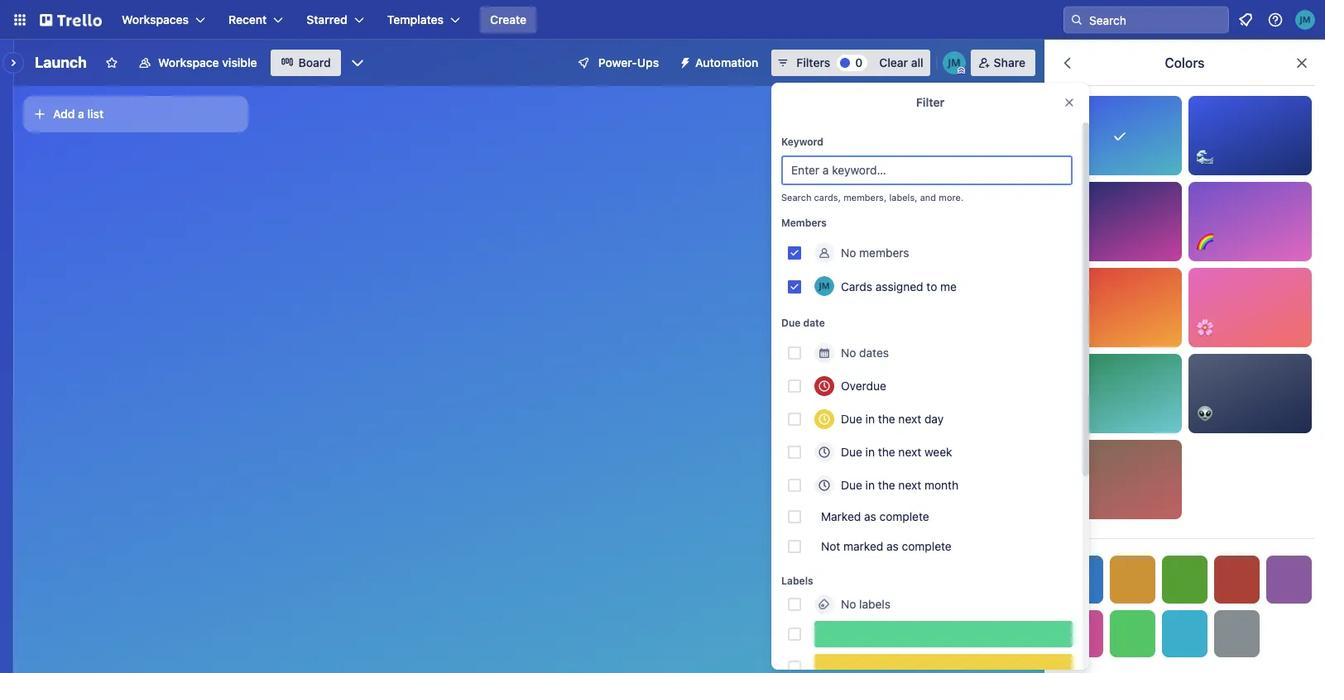 Task type: locate. For each thing, give the bounding box(es) containing it.
all
[[911, 55, 924, 70]]

due date
[[782, 317, 825, 330]]

1 vertical spatial in
[[866, 445, 875, 460]]

close popover image
[[1063, 96, 1076, 109]]

due for due date
[[782, 317, 801, 330]]

due left date in the top of the page
[[782, 317, 801, 330]]

2 no from the top
[[841, 346, 856, 360]]

0 horizontal spatial jeremy miller (jeremymiller198) image
[[943, 51, 966, 75]]

the up 'marked as complete'
[[878, 479, 896, 493]]

the up 'due in the next week'
[[878, 412, 896, 426]]

star or unstar board image
[[105, 56, 118, 70]]

0 horizontal spatial as
[[864, 510, 877, 524]]

🔮
[[1066, 234, 1083, 249]]

due down due in the next day
[[841, 445, 863, 460]]

no left dates
[[841, 346, 856, 360]]

due up marked
[[841, 479, 863, 493]]

complete
[[880, 510, 930, 524], [902, 540, 952, 554]]

jeremy miller (jeremymiller198) image
[[1296, 10, 1316, 30], [943, 51, 966, 75]]

recent
[[229, 12, 267, 26]]

in
[[866, 412, 875, 426], [866, 445, 875, 460], [866, 479, 875, 493]]

2 in from the top
[[866, 445, 875, 460]]

date
[[804, 317, 825, 330]]

🌈
[[1197, 234, 1213, 249]]

1 the from the top
[[878, 412, 896, 426]]

search
[[782, 192, 812, 203]]

power-ups button
[[565, 50, 669, 76]]

no up "cards"
[[841, 246, 856, 260]]

board link
[[270, 50, 341, 76]]

the
[[878, 412, 896, 426], [878, 445, 896, 460], [878, 479, 896, 493]]

no dates
[[841, 346, 889, 360]]

0 vertical spatial no
[[841, 246, 856, 260]]

launch
[[35, 54, 87, 71]]

open information menu image
[[1268, 12, 1284, 28]]

in down "overdue"
[[866, 412, 875, 426]]

add a list button
[[23, 96, 248, 132]]

in up 'marked as complete'
[[866, 479, 875, 493]]

2 next from the top
[[899, 445, 922, 460]]

primary element
[[0, 0, 1326, 40]]

1 vertical spatial no
[[841, 346, 856, 360]]

due in the next week
[[841, 445, 953, 460]]

create button
[[480, 7, 537, 33]]

next
[[899, 412, 922, 426], [899, 445, 922, 460], [899, 479, 922, 493]]

0 vertical spatial the
[[878, 412, 896, 426]]

no for no members
[[841, 246, 856, 260]]

next for month
[[899, 479, 922, 493]]

visible
[[222, 55, 257, 70]]

3 the from the top
[[878, 479, 896, 493]]

marked
[[844, 540, 884, 554]]

1 vertical spatial the
[[878, 445, 896, 460]]

color: yellow, title: none element
[[815, 655, 1073, 674]]

workspace visible button
[[128, 50, 267, 76]]

back to home image
[[40, 7, 102, 33]]

0 vertical spatial in
[[866, 412, 875, 426]]

jeremy miller (jeremymiller198) image
[[815, 277, 835, 296]]

jeremy miller (jeremymiller198) image right all
[[943, 51, 966, 75]]

🌋
[[1066, 493, 1083, 508]]

to
[[927, 279, 938, 294]]

next left week
[[899, 445, 922, 460]]

more.
[[939, 192, 964, 203]]

not
[[821, 540, 841, 554]]

0 vertical spatial next
[[899, 412, 922, 426]]

automation
[[696, 55, 759, 70]]

0
[[856, 55, 863, 70]]

a
[[78, 107, 84, 121]]

1 vertical spatial jeremy miller (jeremymiller198) image
[[943, 51, 966, 75]]

3 in from the top
[[866, 479, 875, 493]]

1 next from the top
[[899, 412, 922, 426]]

the for day
[[878, 412, 896, 426]]

day
[[925, 412, 944, 426]]

members
[[782, 217, 827, 229]]

month
[[925, 479, 959, 493]]

marked
[[821, 510, 861, 524]]

2 vertical spatial in
[[866, 479, 875, 493]]

in down due in the next day
[[866, 445, 875, 460]]

overdue
[[841, 379, 887, 393]]

2 the from the top
[[878, 445, 896, 460]]

2 vertical spatial no
[[841, 598, 856, 612]]

Enter a keyword… text field
[[782, 156, 1073, 185]]

1 horizontal spatial jeremy miller (jeremymiller198) image
[[1296, 10, 1316, 30]]

clear all button
[[873, 50, 930, 76]]

next left day
[[899, 412, 922, 426]]

complete down 'marked as complete'
[[902, 540, 952, 554]]

the down due in the next day
[[878, 445, 896, 460]]

me
[[941, 279, 957, 294]]

3 no from the top
[[841, 598, 856, 612]]

add
[[53, 107, 75, 121]]

create
[[490, 12, 527, 26]]

filter
[[916, 95, 945, 109]]

cards,
[[814, 192, 841, 203]]

2 vertical spatial the
[[878, 479, 896, 493]]

no
[[841, 246, 856, 260], [841, 346, 856, 360], [841, 598, 856, 612]]

jeremy miller (jeremymiller198) image right open information menu 'image'
[[1296, 10, 1316, 30]]

1 vertical spatial next
[[899, 445, 922, 460]]

search cards, members, labels, and more.
[[782, 192, 964, 203]]

1 vertical spatial as
[[887, 540, 899, 554]]

3 next from the top
[[899, 479, 922, 493]]

0 vertical spatial complete
[[880, 510, 930, 524]]

no for no labels
[[841, 598, 856, 612]]

due
[[782, 317, 801, 330], [841, 412, 863, 426], [841, 445, 863, 460], [841, 479, 863, 493]]

add a list
[[53, 107, 104, 121]]

due down "overdue"
[[841, 412, 863, 426]]

as
[[864, 510, 877, 524], [887, 540, 899, 554]]

Search field
[[1084, 7, 1229, 32]]

clear
[[879, 55, 908, 70]]

complete down "due in the next month"
[[880, 510, 930, 524]]

0 vertical spatial jeremy miller (jeremymiller198) image
[[1296, 10, 1316, 30]]

1 in from the top
[[866, 412, 875, 426]]

this member is an admin of this board. image
[[958, 67, 965, 75]]

2 vertical spatial next
[[899, 479, 922, 493]]

1 no from the top
[[841, 246, 856, 260]]

no left labels
[[841, 598, 856, 612]]

no for no dates
[[841, 346, 856, 360]]

next left month
[[899, 479, 922, 493]]



Task type: vqa. For each thing, say whether or not it's contained in the screenshot.
"Share"
yes



Task type: describe. For each thing, give the bounding box(es) containing it.
customize views image
[[349, 55, 366, 71]]

marked as complete
[[821, 510, 930, 524]]

labels,
[[890, 192, 918, 203]]

workspaces button
[[112, 7, 215, 33]]

🌊
[[1197, 148, 1213, 163]]

switch to… image
[[12, 12, 28, 28]]

due in the next day
[[841, 412, 944, 426]]

starred button
[[297, 7, 374, 33]]

and
[[920, 192, 937, 203]]

next for week
[[899, 445, 922, 460]]

not marked as complete
[[821, 540, 952, 554]]

share button
[[971, 50, 1036, 76]]

sm image
[[672, 50, 696, 73]]

due for due in the next week
[[841, 445, 863, 460]]

week
[[925, 445, 953, 460]]

Board name text field
[[26, 50, 95, 76]]

dates
[[860, 346, 889, 360]]

the for week
[[878, 445, 896, 460]]

cards assigned to me
[[841, 279, 957, 294]]

labels
[[782, 575, 814, 588]]

share
[[994, 55, 1026, 70]]

1 horizontal spatial as
[[887, 540, 899, 554]]

starred
[[307, 12, 348, 26]]

list
[[87, 107, 104, 121]]

templates
[[387, 12, 444, 26]]

clear all
[[879, 55, 924, 70]]

no labels
[[841, 598, 891, 612]]

recent button
[[219, 7, 293, 33]]

no members
[[841, 246, 910, 260]]

search image
[[1071, 13, 1084, 26]]

templates button
[[377, 7, 470, 33]]

power-
[[599, 55, 637, 70]]

❄️
[[1066, 148, 1083, 163]]

in for due in the next week
[[866, 445, 875, 460]]

the for month
[[878, 479, 896, 493]]

members
[[860, 246, 910, 260]]

in for due in the next month
[[866, 479, 875, 493]]

due for due in the next day
[[841, 412, 863, 426]]

0 vertical spatial as
[[864, 510, 877, 524]]

cards
[[841, 279, 873, 294]]

colors
[[1165, 55, 1205, 70]]

🍑
[[1066, 320, 1083, 335]]

board
[[299, 55, 331, 70]]

keyword
[[782, 136, 824, 148]]

power-ups
[[599, 55, 659, 70]]

members,
[[844, 192, 887, 203]]

ups
[[637, 55, 659, 70]]

workspace visible
[[158, 55, 257, 70]]

in for due in the next day
[[866, 412, 875, 426]]

🌎
[[1066, 407, 1083, 421]]

filters
[[797, 55, 831, 70]]

1 vertical spatial complete
[[902, 540, 952, 554]]

labels
[[860, 598, 891, 612]]

👽
[[1197, 407, 1213, 421]]

0 notifications image
[[1236, 10, 1256, 30]]

next for day
[[899, 412, 922, 426]]

due in the next month
[[841, 479, 959, 493]]

workspaces
[[122, 12, 189, 26]]

due for due in the next month
[[841, 479, 863, 493]]

🌸
[[1197, 320, 1213, 335]]

workspace
[[158, 55, 219, 70]]

assigned
[[876, 279, 924, 294]]

automation button
[[672, 50, 769, 76]]

color: green, title: none element
[[815, 622, 1073, 648]]



